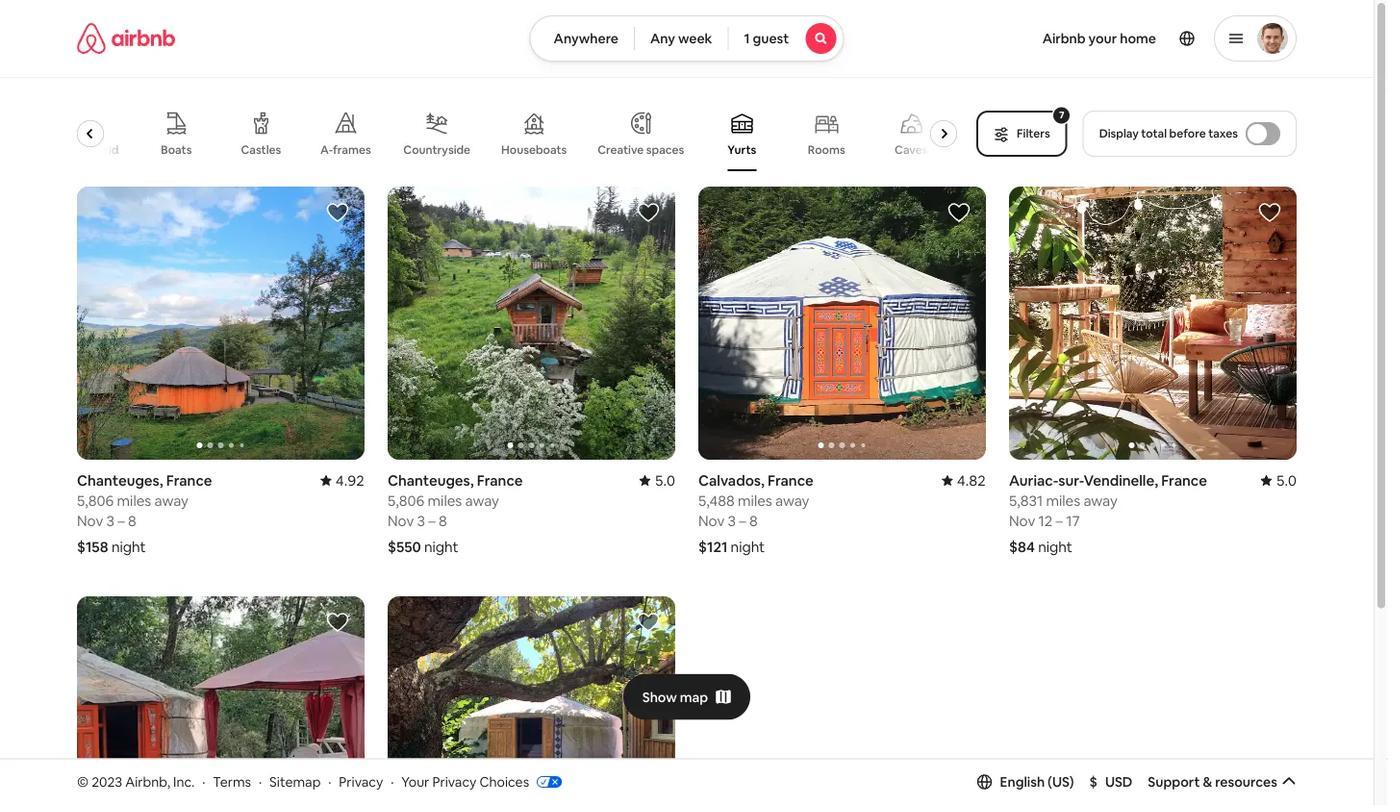 Task type: describe. For each thing, give the bounding box(es) containing it.
– for $550
[[428, 511, 436, 530]]

1 privacy from the left
[[339, 773, 383, 791]]

anywhere
[[554, 30, 619, 47]]

– for $121
[[739, 511, 747, 530]]

calvados,
[[699, 471, 765, 490]]

home
[[1120, 30, 1157, 47]]

sur-
[[1059, 471, 1084, 490]]

week
[[678, 30, 712, 47]]

$121
[[699, 537, 728, 556]]

france inside the auriac-sur-vendinelle, france 5,831 miles away nov 12 – 17 $84 night
[[1162, 471, 1207, 490]]

creative
[[598, 142, 644, 157]]

creative spaces
[[598, 142, 684, 157]]

nov for $121
[[699, 511, 725, 530]]

usd
[[1106, 773, 1133, 791]]

4.82
[[957, 471, 986, 490]]

english
[[1000, 773, 1045, 791]]

nov inside the auriac-sur-vendinelle, france 5,831 miles away nov 12 – 17 $84 night
[[1009, 511, 1036, 530]]

12
[[1039, 511, 1053, 530]]

filters button
[[977, 111, 1068, 157]]

add to wishlist: salles, france image
[[326, 611, 349, 634]]

france for chanteuges, france 5,806 miles away nov 3 – 8 $158 night
[[166, 471, 212, 490]]

nov for $158
[[77, 511, 103, 530]]

$
[[1090, 773, 1098, 791]]

show
[[643, 689, 677, 706]]

nov for $550
[[388, 511, 414, 530]]

night for $121
[[731, 537, 765, 556]]

english (us)
[[1000, 773, 1074, 791]]

5.0 for chanteuges, france 5,806 miles away nov 3 – 8 $550 night
[[655, 471, 675, 490]]

yurts
[[728, 142, 757, 157]]

© 2023 airbnb, inc. ·
[[77, 773, 205, 791]]

support & resources
[[1148, 773, 1278, 791]]

inc.
[[173, 773, 195, 791]]

(us)
[[1048, 773, 1074, 791]]

©
[[77, 773, 89, 791]]

before
[[1170, 126, 1206, 141]]

&
[[1203, 773, 1213, 791]]

countryside
[[404, 142, 471, 157]]

terms link
[[213, 773, 251, 791]]

taxes
[[1209, 126, 1238, 141]]

terms · sitemap · privacy
[[213, 773, 383, 791]]

away inside the auriac-sur-vendinelle, france 5,831 miles away nov 12 – 17 $84 night
[[1084, 491, 1118, 510]]

3 · from the left
[[328, 773, 331, 791]]

add to wishlist: gradignan, france image
[[637, 611, 660, 634]]

a-frames
[[320, 142, 371, 157]]

show map
[[643, 689, 708, 706]]

$ usd
[[1090, 773, 1133, 791]]

– for $158
[[118, 511, 125, 530]]

away for chanteuges, france 5,806 miles away nov 3 – 8 $550 night
[[465, 491, 499, 510]]

airbnb,
[[125, 773, 170, 791]]

a-
[[320, 142, 333, 157]]

support & resources button
[[1148, 773, 1297, 791]]

english (us) button
[[977, 773, 1074, 791]]

1 · from the left
[[202, 773, 205, 791]]

privacy inside your privacy choices link
[[432, 773, 477, 791]]

caves
[[895, 142, 928, 157]]

resources
[[1215, 773, 1278, 791]]

5.0 out of 5 average rating image for chanteuges, france 5,806 miles away nov 3 – 8 $550 night
[[640, 471, 675, 490]]

terms
[[213, 773, 251, 791]]

away for chanteuges, france 5,806 miles away nov 3 – 8 $158 night
[[154, 491, 189, 510]]

5.0 for auriac-sur-vendinelle, france 5,831 miles away nov 12 – 17 $84 night
[[1277, 471, 1297, 490]]

17
[[1066, 511, 1080, 530]]

boats
[[161, 142, 192, 157]]

night for $550
[[424, 537, 459, 556]]

frames
[[333, 142, 371, 157]]

add to wishlist: chanteuges, france image for 4.92
[[326, 201, 349, 224]]

away for calvados, france 5,488 miles away nov 3 – 8 $121 night
[[776, 491, 810, 510]]

privacy link
[[339, 773, 383, 791]]

miles for $550
[[428, 491, 462, 510]]

1
[[744, 30, 750, 47]]



Task type: locate. For each thing, give the bounding box(es) containing it.
away inside chanteuges, france 5,806 miles away nov 3 – 8 $158 night
[[154, 491, 189, 510]]

add to wishlist: calvados, france image
[[948, 201, 971, 224]]

5.0 out of 5 average rating image
[[640, 471, 675, 490], [1261, 471, 1297, 490]]

1 horizontal spatial 8
[[439, 511, 447, 530]]

5,831
[[1009, 491, 1043, 510]]

· left the your
[[391, 773, 394, 791]]

·
[[202, 773, 205, 791], [259, 773, 262, 791], [328, 773, 331, 791], [391, 773, 394, 791]]

1 8 from the left
[[128, 511, 136, 530]]

8 for $550
[[439, 511, 447, 530]]

chanteuges, france 5,806 miles away nov 3 – 8 $550 night
[[388, 471, 523, 556]]

chanteuges, france 5,806 miles away nov 3 – 8 $158 night
[[77, 471, 212, 556]]

4 – from the left
[[1056, 511, 1063, 530]]

3 inside 'chanteuges, france 5,806 miles away nov 3 – 8 $550 night'
[[417, 511, 425, 530]]

off-
[[52, 142, 74, 157]]

4 away from the left
[[1084, 491, 1118, 510]]

3 france from the left
[[768, 471, 814, 490]]

1 3 from the left
[[106, 511, 115, 530]]

1 horizontal spatial privacy
[[432, 773, 477, 791]]

2 add to wishlist: chanteuges, france image from the left
[[637, 201, 660, 224]]

none search field containing anywhere
[[530, 15, 844, 62]]

1 france from the left
[[166, 471, 212, 490]]

any week button
[[634, 15, 729, 62]]

show map button
[[623, 674, 751, 720]]

night right $158
[[112, 537, 146, 556]]

france inside chanteuges, france 5,806 miles away nov 3 – 8 $158 night
[[166, 471, 212, 490]]

chanteuges, for chanteuges, france 5,806 miles away nov 3 – 8 $550 night
[[388, 471, 474, 490]]

group containing off-the-grid
[[52, 96, 965, 171]]

your
[[402, 773, 429, 791]]

3 away from the left
[[776, 491, 810, 510]]

–
[[118, 511, 125, 530], [428, 511, 436, 530], [739, 511, 747, 530], [1056, 511, 1063, 530]]

4 nov from the left
[[1009, 511, 1036, 530]]

– inside 'chanteuges, france 5,806 miles away nov 3 – 8 $550 night'
[[428, 511, 436, 530]]

2 privacy from the left
[[432, 773, 477, 791]]

1 horizontal spatial 5.0 out of 5 average rating image
[[1261, 471, 1297, 490]]

add to wishlist: chanteuges, france image for 5.0
[[637, 201, 660, 224]]

8 inside 'chanteuges, france 5,806 miles away nov 3 – 8 $550 night'
[[439, 511, 447, 530]]

3 up $158
[[106, 511, 115, 530]]

2 miles from the left
[[428, 491, 462, 510]]

night inside the auriac-sur-vendinelle, france 5,831 miles away nov 12 – 17 $84 night
[[1038, 537, 1073, 556]]

1 horizontal spatial chanteuges,
[[388, 471, 474, 490]]

1 horizontal spatial 5,806
[[388, 491, 425, 510]]

$158
[[77, 537, 108, 556]]

1 5.0 from the left
[[655, 471, 675, 490]]

anywhere button
[[530, 15, 635, 62]]

sitemap link
[[270, 773, 321, 791]]

night inside calvados, france 5,488 miles away nov 3 – 8 $121 night
[[731, 537, 765, 556]]

4.92
[[336, 471, 365, 490]]

5,806 up $550
[[388, 491, 425, 510]]

1 guest
[[744, 30, 789, 47]]

3 – from the left
[[739, 511, 747, 530]]

1 horizontal spatial 5.0
[[1277, 471, 1297, 490]]

2 france from the left
[[477, 471, 523, 490]]

4 france from the left
[[1162, 471, 1207, 490]]

3 inside chanteuges, france 5,806 miles away nov 3 – 8 $158 night
[[106, 511, 115, 530]]

houseboats
[[501, 142, 567, 157]]

add to wishlist: chanteuges, france image
[[326, 201, 349, 224], [637, 201, 660, 224]]

support
[[1148, 773, 1200, 791]]

3 inside calvados, france 5,488 miles away nov 3 – 8 $121 night
[[728, 511, 736, 530]]

2 5.0 from the left
[[1277, 471, 1297, 490]]

away inside calvados, france 5,488 miles away nov 3 – 8 $121 night
[[776, 491, 810, 510]]

1 away from the left
[[154, 491, 189, 510]]

0 horizontal spatial 5,806
[[77, 491, 114, 510]]

your privacy choices link
[[402, 773, 562, 792]]

5,806 inside 'chanteuges, france 5,806 miles away nov 3 – 8 $550 night'
[[388, 491, 425, 510]]

airbnb
[[1043, 30, 1086, 47]]

3 down 5,488
[[728, 511, 736, 530]]

5,806
[[77, 491, 114, 510], [388, 491, 425, 510]]

display
[[1100, 126, 1139, 141]]

8 inside chanteuges, france 5,806 miles away nov 3 – 8 $158 night
[[128, 511, 136, 530]]

0 horizontal spatial add to wishlist: chanteuges, france image
[[326, 201, 349, 224]]

2 night from the left
[[424, 537, 459, 556]]

nov inside chanteuges, france 5,806 miles away nov 3 – 8 $158 night
[[77, 511, 103, 530]]

display total before taxes
[[1100, 126, 1238, 141]]

2 away from the left
[[465, 491, 499, 510]]

1 add to wishlist: chanteuges, france image from the left
[[326, 201, 349, 224]]

2 horizontal spatial 8
[[750, 511, 758, 530]]

your
[[1089, 30, 1117, 47]]

· left privacy link
[[328, 773, 331, 791]]

3 for $158
[[106, 511, 115, 530]]

away
[[154, 491, 189, 510], [465, 491, 499, 510], [776, 491, 810, 510], [1084, 491, 1118, 510]]

miles inside calvados, france 5,488 miles away nov 3 – 8 $121 night
[[738, 491, 772, 510]]

3
[[106, 511, 115, 530], [417, 511, 425, 530], [728, 511, 736, 530]]

5,806 up $158
[[77, 491, 114, 510]]

$84
[[1009, 537, 1035, 556]]

3 miles from the left
[[738, 491, 772, 510]]

rooms
[[808, 142, 845, 157]]

france inside calvados, france 5,488 miles away nov 3 – 8 $121 night
[[768, 471, 814, 490]]

privacy right the your
[[432, 773, 477, 791]]

nov down 5,831
[[1009, 511, 1036, 530]]

miles inside chanteuges, france 5,806 miles away nov 3 – 8 $158 night
[[117, 491, 151, 510]]

· right the inc.
[[202, 773, 205, 791]]

– inside chanteuges, france 5,806 miles away nov 3 – 8 $158 night
[[118, 511, 125, 530]]

airbnb your home
[[1043, 30, 1157, 47]]

1 5.0 out of 5 average rating image from the left
[[640, 471, 675, 490]]

5,488
[[699, 491, 735, 510]]

nov inside calvados, france 5,488 miles away nov 3 – 8 $121 night
[[699, 511, 725, 530]]

0 horizontal spatial 5.0 out of 5 average rating image
[[640, 471, 675, 490]]

1 guest button
[[728, 15, 844, 62]]

auriac-
[[1009, 471, 1059, 490]]

auriac-sur-vendinelle, france 5,831 miles away nov 12 – 17 $84 night
[[1009, 471, 1207, 556]]

chanteuges,
[[77, 471, 163, 490], [388, 471, 474, 490]]

nov up $158
[[77, 511, 103, 530]]

8 inside calvados, france 5,488 miles away nov 3 – 8 $121 night
[[750, 511, 758, 530]]

your privacy choices
[[402, 773, 529, 791]]

any week
[[650, 30, 712, 47]]

profile element
[[867, 0, 1297, 77]]

privacy left the your
[[339, 773, 383, 791]]

3 3 from the left
[[728, 511, 736, 530]]

night right $550
[[424, 537, 459, 556]]

miles inside 'chanteuges, france 5,806 miles away nov 3 – 8 $550 night'
[[428, 491, 462, 510]]

5,806 inside chanteuges, france 5,806 miles away nov 3 – 8 $158 night
[[77, 491, 114, 510]]

night inside 'chanteuges, france 5,806 miles away nov 3 – 8 $550 night'
[[424, 537, 459, 556]]

france for chanteuges, france 5,806 miles away nov 3 – 8 $550 night
[[477, 471, 523, 490]]

5,806 for chanteuges, france 5,806 miles away nov 3 – 8 $550 night
[[388, 491, 425, 510]]

2 horizontal spatial 3
[[728, 511, 736, 530]]

5.0 out of 5 average rating image for auriac-sur-vendinelle, france 5,831 miles away nov 12 – 17 $84 night
[[1261, 471, 1297, 490]]

– inside calvados, france 5,488 miles away nov 3 – 8 $121 night
[[739, 511, 747, 530]]

4 · from the left
[[391, 773, 394, 791]]

miles for $121
[[738, 491, 772, 510]]

2023
[[92, 773, 122, 791]]

map
[[680, 689, 708, 706]]

0 horizontal spatial privacy
[[339, 773, 383, 791]]

2 8 from the left
[[439, 511, 447, 530]]

chanteuges, inside chanteuges, france 5,806 miles away nov 3 – 8 $158 night
[[77, 471, 163, 490]]

nov
[[77, 511, 103, 530], [388, 511, 414, 530], [699, 511, 725, 530], [1009, 511, 1036, 530]]

chanteuges, inside 'chanteuges, france 5,806 miles away nov 3 – 8 $550 night'
[[388, 471, 474, 490]]

3 8 from the left
[[750, 511, 758, 530]]

4 miles from the left
[[1046, 491, 1081, 510]]

4 night from the left
[[1038, 537, 1073, 556]]

1 horizontal spatial add to wishlist: chanteuges, france image
[[637, 201, 660, 224]]

miles
[[117, 491, 151, 510], [428, 491, 462, 510], [738, 491, 772, 510], [1046, 491, 1081, 510]]

castles
[[241, 142, 281, 157]]

2 chanteuges, from the left
[[388, 471, 474, 490]]

any
[[650, 30, 675, 47]]

1 chanteuges, from the left
[[77, 471, 163, 490]]

0 horizontal spatial chanteuges,
[[77, 471, 163, 490]]

2 – from the left
[[428, 511, 436, 530]]

add to wishlist: chanteuges, france image down creative spaces
[[637, 201, 660, 224]]

2 5,806 from the left
[[388, 491, 425, 510]]

3 for $550
[[417, 511, 425, 530]]

· right terms link
[[259, 773, 262, 791]]

guest
[[753, 30, 789, 47]]

add to wishlist: auriac-sur-vendinelle, france image
[[1259, 201, 1282, 224]]

vendinelle,
[[1084, 471, 1159, 490]]

grid
[[97, 142, 119, 157]]

the-
[[74, 142, 97, 157]]

night for $158
[[112, 537, 146, 556]]

4.82 out of 5 average rating image
[[942, 471, 986, 490]]

3 nov from the left
[[699, 511, 725, 530]]

0 horizontal spatial 8
[[128, 511, 136, 530]]

france
[[166, 471, 212, 490], [477, 471, 523, 490], [768, 471, 814, 490], [1162, 471, 1207, 490]]

chanteuges, up $158
[[77, 471, 163, 490]]

8 for $121
[[750, 511, 758, 530]]

france inside 'chanteuges, france 5,806 miles away nov 3 – 8 $550 night'
[[477, 471, 523, 490]]

away inside 'chanteuges, france 5,806 miles away nov 3 – 8 $550 night'
[[465, 491, 499, 510]]

night down 12
[[1038, 537, 1073, 556]]

1 miles from the left
[[117, 491, 151, 510]]

privacy
[[339, 773, 383, 791], [432, 773, 477, 791]]

2 5.0 out of 5 average rating image from the left
[[1261, 471, 1297, 490]]

chanteuges, for chanteuges, france 5,806 miles away nov 3 – 8 $158 night
[[77, 471, 163, 490]]

spaces
[[646, 142, 684, 157]]

3 up $550
[[417, 511, 425, 530]]

1 night from the left
[[112, 537, 146, 556]]

8
[[128, 511, 136, 530], [439, 511, 447, 530], [750, 511, 758, 530]]

1 horizontal spatial 3
[[417, 511, 425, 530]]

1 – from the left
[[118, 511, 125, 530]]

3 night from the left
[[731, 537, 765, 556]]

nov up $550
[[388, 511, 414, 530]]

night
[[112, 537, 146, 556], [424, 537, 459, 556], [731, 537, 765, 556], [1038, 537, 1073, 556]]

None search field
[[530, 15, 844, 62]]

5.0
[[655, 471, 675, 490], [1277, 471, 1297, 490]]

0 horizontal spatial 5.0
[[655, 471, 675, 490]]

nov down 5,488
[[699, 511, 725, 530]]

2 · from the left
[[259, 773, 262, 791]]

sitemap
[[270, 773, 321, 791]]

france for calvados, france 5,488 miles away nov 3 – 8 $121 night
[[768, 471, 814, 490]]

total
[[1141, 126, 1167, 141]]

chanteuges, up $550
[[388, 471, 474, 490]]

4.92 out of 5 average rating image
[[320, 471, 365, 490]]

1 5,806 from the left
[[77, 491, 114, 510]]

off-the-grid
[[52, 142, 119, 157]]

5,806 for chanteuges, france 5,806 miles away nov 3 – 8 $158 night
[[77, 491, 114, 510]]

night right $121
[[731, 537, 765, 556]]

0 horizontal spatial 3
[[106, 511, 115, 530]]

– inside the auriac-sur-vendinelle, france 5,831 miles away nov 12 – 17 $84 night
[[1056, 511, 1063, 530]]

miles for $158
[[117, 491, 151, 510]]

nov inside 'chanteuges, france 5,806 miles away nov 3 – 8 $550 night'
[[388, 511, 414, 530]]

calvados, france 5,488 miles away nov 3 – 8 $121 night
[[699, 471, 814, 556]]

add to wishlist: chanteuges, france image down a-frames
[[326, 201, 349, 224]]

2 3 from the left
[[417, 511, 425, 530]]

8 for $158
[[128, 511, 136, 530]]

filters
[[1017, 126, 1050, 141]]

night inside chanteuges, france 5,806 miles away nov 3 – 8 $158 night
[[112, 537, 146, 556]]

2 nov from the left
[[388, 511, 414, 530]]

display total before taxes button
[[1083, 111, 1297, 157]]

airbnb your home link
[[1031, 18, 1168, 59]]

group
[[52, 96, 965, 171], [77, 187, 365, 460], [388, 187, 675, 460], [699, 187, 986, 460], [1009, 187, 1297, 460], [77, 597, 365, 805], [388, 597, 675, 805]]

$550
[[388, 537, 421, 556]]

1 nov from the left
[[77, 511, 103, 530]]

choices
[[480, 773, 529, 791]]

3 for $121
[[728, 511, 736, 530]]

miles inside the auriac-sur-vendinelle, france 5,831 miles away nov 12 – 17 $84 night
[[1046, 491, 1081, 510]]



Task type: vqa. For each thing, say whether or not it's contained in the screenshot.
the 25
no



